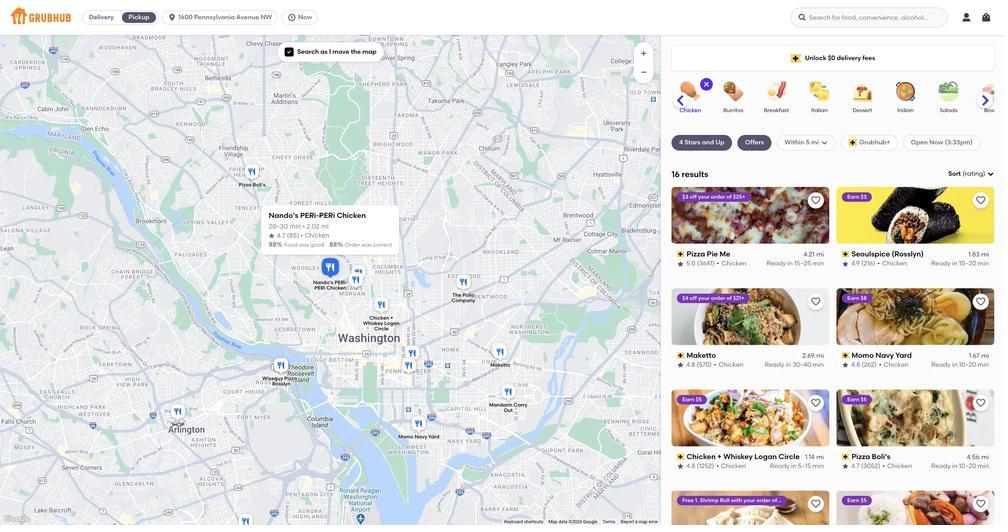 Task type: vqa. For each thing, say whether or not it's contained in the screenshot.


Task type: locate. For each thing, give the bounding box(es) containing it.
1 horizontal spatial $3
[[861, 194, 867, 200]]

salads
[[940, 107, 958, 113]]

delivery
[[89, 13, 114, 21]]

4.8 for chicken + whiskey logan circle
[[687, 463, 696, 470]]

1 10–20 from the top
[[960, 260, 977, 268]]

0 vertical spatial of
[[727, 194, 732, 200]]

star icon image for pizza pie me
[[677, 260, 685, 268]]

88 right good
[[330, 241, 337, 248]]

nando's up 20–30 at the top
[[269, 211, 299, 219]]

0 vertical spatial off
[[690, 194, 697, 200]]

1 horizontal spatial yard
[[896, 351, 912, 360]]

minus icon image
[[640, 68, 649, 77]]

chicken inside nando's peri-peri chicken 20–30 min • 2.02 mi
[[337, 211, 366, 219]]

ready in 10–20 min for seoulspice (rosslyn)
[[932, 260, 990, 268]]

subscription pass image left the pizza pie me
[[677, 251, 685, 258]]

now up search
[[298, 13, 312, 21]]

mi inside nando's peri-peri chicken 20–30 min • 2.02 mi
[[321, 223, 329, 230]]

chicken down me
[[722, 260, 747, 268]]

was right order
[[362, 242, 372, 248]]

1 horizontal spatial 4.7
[[852, 463, 860, 470]]

2 88 from the left
[[330, 241, 337, 248]]

momo inside map region
[[399, 434, 414, 440]]

whiskey
[[363, 321, 383, 326], [724, 452, 753, 461]]

4.7 right rating icon
[[277, 233, 286, 239]]

save this restaurant button for pizza boli's
[[973, 395, 990, 411]]

1 horizontal spatial %
[[337, 241, 343, 248]]

$5 down 4.8 (262)
[[861, 396, 867, 403]]

0 vertical spatial ready in 10–20 min
[[932, 260, 990, 268]]

0 horizontal spatial was
[[299, 242, 309, 248]]

2 subscription pass image from the top
[[677, 454, 685, 460]]

peri- for nando's peri- peri chicken the pollo company
[[335, 280, 348, 285]]

mi right 4.21 at the right of page
[[817, 251, 825, 258]]

grubhub plus flag logo image for unlock $0 delivery fees
[[791, 54, 802, 63]]

ready in 10–20 min down 1.67
[[932, 361, 990, 369]]

now inside now button
[[298, 13, 312, 21]]

of
[[727, 194, 732, 200], [727, 295, 732, 301], [772, 498, 778, 504]]

5.0 (3641)
[[687, 260, 715, 268]]

1 vertical spatial chicken + whiskey logan circle
[[687, 452, 800, 461]]

tigo's logo image
[[837, 491, 995, 525]]

momo navy yard inside map region
[[399, 434, 440, 440]]

peri- inside nando's peri-peri chicken 20–30 min • 2.02 mi
[[300, 211, 319, 219]]

chicken + whiskey logan circle image
[[373, 296, 391, 316]]

earn $3
[[848, 194, 867, 200]]

1600 pennsylvania avenue nw
[[179, 13, 272, 21]]

svg image
[[962, 12, 973, 23], [168, 13, 177, 22], [287, 49, 292, 55], [821, 139, 828, 146]]

• right (3052)
[[883, 463, 886, 470]]

peri- inside nando's peri- peri chicken the pollo company
[[335, 280, 348, 285]]

• right "(570)" at the right of page
[[714, 361, 717, 369]]

map right a at right bottom
[[639, 520, 648, 524]]

0 vertical spatial (
[[963, 170, 966, 178]]

1 was from the left
[[299, 242, 309, 248]]

1 horizontal spatial was
[[362, 242, 372, 248]]

• chicken down me
[[717, 260, 747, 268]]

off down results
[[690, 194, 697, 200]]

peri for nando's peri-peri chicken 20–30 min • 2.02 mi
[[319, 211, 335, 219]]

• for seoulspice (rosslyn)
[[878, 260, 881, 268]]

now
[[298, 13, 312, 21], [930, 139, 944, 146]]

was right food
[[299, 242, 309, 248]]

• chicken for (rosslyn)
[[878, 260, 908, 268]]

(570)
[[697, 361, 712, 369]]

0 horizontal spatial +
[[391, 315, 394, 321]]

0 horizontal spatial 4.7
[[277, 233, 286, 239]]

nando's
[[269, 211, 299, 219], [313, 280, 334, 285]]

move
[[333, 48, 350, 56]]

yard inside map region
[[429, 434, 440, 440]]

1 vertical spatial ready in 10–20 min
[[932, 361, 990, 369]]

carry
[[514, 402, 528, 408]]

svg image
[[982, 12, 992, 23], [287, 13, 296, 22], [799, 13, 807, 22], [703, 81, 711, 88], [988, 171, 995, 178]]

delivery button
[[83, 10, 120, 25]]

1 vertical spatial momo navy yard
[[399, 434, 440, 440]]

pickup
[[129, 13, 150, 21]]

10–20
[[960, 260, 977, 268], [960, 361, 977, 369], [960, 463, 977, 470]]

momo navy yard image
[[410, 415, 428, 434]]

of left $30+
[[772, 498, 778, 504]]

min for (rosslyn)
[[978, 260, 990, 268]]

• chicken down 2.02
[[301, 233, 329, 239]]

1 vertical spatial your
[[699, 295, 710, 301]]

star icon image left the "4.9"
[[842, 260, 850, 268]]

subscription pass image left seoulspice
[[842, 251, 850, 258]]

0 horizontal spatial boli's
[[253, 182, 266, 188]]

chicken inside nando's peri- peri chicken the pollo company
[[327, 285, 347, 291]]

0 horizontal spatial circle
[[374, 326, 389, 332]]

% left food
[[277, 241, 283, 248]]

( right sort in the right of the page
[[963, 170, 966, 178]]

2 10–20 from the top
[[960, 361, 977, 369]]

1 subscription pass image from the top
[[677, 353, 685, 359]]

0 horizontal spatial whiskey
[[363, 321, 383, 326]]

1 ready in 10–20 min from the top
[[932, 260, 990, 268]]

your for pizza pie me
[[699, 194, 710, 200]]

logan up ready in 5–15 min
[[755, 452, 777, 461]]

0 vertical spatial 4.7
[[277, 233, 286, 239]]

chicken down seoulspice (rosslyn)
[[883, 260, 908, 268]]

0 vertical spatial circle
[[374, 326, 389, 332]]

min down '4.21 mi' at the right top of the page
[[813, 260, 825, 268]]

and
[[702, 139, 715, 146]]

star icon image for seoulspice (rosslyn)
[[842, 260, 850, 268]]

5–15
[[798, 463, 812, 470]]

% for 88 % food was good
[[277, 241, 283, 248]]

subscription pass image for maketto
[[677, 353, 685, 359]]

1 88 from the left
[[269, 241, 277, 248]]

within
[[785, 139, 805, 146]]

4.8 (262)
[[852, 361, 877, 369]]

• right (1252)
[[717, 463, 719, 470]]

1 vertical spatial navy
[[415, 434, 428, 440]]

1 horizontal spatial 88
[[330, 241, 337, 248]]

( inside field
[[963, 170, 966, 178]]

was for 88 % food was good
[[299, 242, 309, 248]]

• down pie
[[717, 260, 720, 268]]

ready
[[767, 260, 786, 268], [932, 260, 951, 268], [765, 361, 785, 369], [932, 361, 951, 369], [771, 463, 790, 470], [932, 463, 951, 470]]

• chicken right (3052)
[[883, 463, 913, 470]]

yard
[[896, 351, 912, 360], [429, 434, 440, 440]]

star icon image left 4.8 (1252)
[[677, 463, 685, 470]]

1 vertical spatial 10–20
[[960, 361, 977, 369]]

None field
[[949, 170, 995, 179]]

$25+
[[734, 194, 746, 200]]

mi right 2.02
[[321, 223, 329, 230]]

0 vertical spatial whiskey
[[363, 321, 383, 326]]

your
[[699, 194, 710, 200], [699, 295, 710, 301], [744, 498, 756, 504]]

keyboard shortcuts button
[[505, 519, 544, 525]]

whiskey down chicken + whiskey logan circle image
[[363, 321, 383, 326]]

of for maketto
[[727, 295, 732, 301]]

1.14
[[806, 453, 815, 461]]

0 horizontal spatial yard
[[429, 434, 440, 440]]

was
[[299, 242, 309, 248], [362, 242, 372, 248]]

subscription pass image for pizza pie me
[[677, 251, 685, 258]]

search as i move the map
[[297, 48, 377, 56]]

off for maketto
[[690, 295, 697, 301]]

1 horizontal spatial )
[[984, 170, 986, 178]]

88 down rating icon
[[269, 241, 277, 248]]

% left order
[[337, 241, 343, 248]]

of left the $25+
[[727, 194, 732, 200]]

• chicken down seoulspice (rosslyn)
[[878, 260, 908, 268]]

• chicken for +
[[717, 463, 747, 470]]

report a map error link
[[621, 520, 659, 524]]

mi right 1.14
[[817, 453, 825, 461]]

1 off from the top
[[690, 194, 697, 200]]

1 horizontal spatial map
[[639, 520, 648, 524]]

earn for pizza boli's
[[848, 396, 860, 403]]

0 vertical spatial 10–20
[[960, 260, 977, 268]]

88 for 88 % order was correct
[[330, 241, 337, 248]]

1 vertical spatial 4.7
[[852, 463, 860, 470]]

1 horizontal spatial save this restaurant image
[[976, 195, 987, 206]]

0 vertical spatial now
[[298, 13, 312, 21]]

1 horizontal spatial now
[[930, 139, 944, 146]]

seoulspice (rosslyn)
[[852, 250, 924, 258]]

earn for seoulspice (rosslyn)
[[848, 194, 860, 200]]

plus icon image
[[640, 49, 649, 58]]

chicken up 4.8 (1252)
[[687, 452, 716, 461]]

breakfast image
[[761, 82, 793, 101]]

earn $5 down 4.8 (262)
[[848, 396, 867, 403]]

maketto up 4.8 (570)
[[687, 351, 717, 360]]

85
[[289, 233, 297, 239]]

ready in 10–20 min for momo navy yard
[[932, 361, 990, 369]]

• chicken right "(262)"
[[880, 361, 909, 369]]

yard down momo navy yard logo
[[896, 351, 912, 360]]

0 vertical spatial subscription pass image
[[677, 353, 685, 359]]

grubhub plus flag logo image left the "unlock"
[[791, 54, 802, 63]]

0 vertical spatial momo navy yard
[[852, 351, 912, 360]]

save this restaurant button for pizza pie me
[[808, 192, 825, 209]]

peri- up 2.02
[[300, 211, 319, 219]]

chicken + whiskey logan circle down nando's peri- peri chicken the pollo company at the bottom left
[[363, 315, 400, 332]]

save this restaurant button for momo navy yard
[[973, 294, 990, 310]]

2 vertical spatial 10–20
[[960, 463, 977, 470]]

0 horizontal spatial peri-
[[300, 211, 319, 219]]

4.8 for momo navy yard
[[852, 361, 861, 369]]

1 vertical spatial circle
[[779, 452, 800, 461]]

1 horizontal spatial +
[[718, 452, 722, 461]]

+ up roll
[[718, 452, 722, 461]]

earn $5 down 4.8 (570)
[[683, 396, 702, 403]]

logan inside map region
[[385, 321, 400, 326]]

off right "$4"
[[690, 295, 697, 301]]

seoulspice (rosslyn) image
[[272, 356, 290, 376]]

4.8 for maketto
[[687, 361, 696, 369]]

save this restaurant button for seoulspice (rosslyn)
[[973, 192, 990, 209]]

min inside nando's peri-peri chicken 20–30 min • 2.02 mi
[[290, 223, 301, 230]]

peri inside nando's peri- peri chicken the pollo company
[[315, 285, 326, 291]]

4.8 left "(570)" at the right of page
[[687, 361, 696, 369]]

$3
[[683, 194, 689, 200], [861, 194, 867, 200]]

was for 88 % order was correct
[[362, 242, 372, 248]]

3 ready in 10–20 min from the top
[[932, 463, 990, 470]]

1 vertical spatial pizza boli's
[[852, 452, 891, 461]]

10–20 down 1.83
[[960, 260, 977, 268]]

0 vertical spatial +
[[391, 315, 394, 321]]

mandarin
[[489, 402, 513, 408]]

momo
[[852, 351, 874, 360], [399, 434, 414, 440]]

4.8
[[687, 361, 696, 369], [852, 361, 861, 369], [687, 463, 696, 470]]

logan down chicken + whiskey logan circle image
[[385, 321, 400, 326]]

• for chicken + whiskey logan circle
[[717, 463, 719, 470]]

$30+
[[779, 498, 792, 504]]

save this restaurant image
[[811, 195, 822, 206], [976, 195, 987, 206]]

order left $30+
[[757, 498, 771, 504]]

• right "(262)"
[[880, 361, 882, 369]]

+ inside chicken + whiskey logan circle
[[391, 315, 394, 321]]

2 off from the top
[[690, 295, 697, 301]]

shortcuts
[[525, 520, 544, 524]]

(rosslyn)
[[892, 250, 924, 258]]

of left $21+
[[727, 295, 732, 301]]

0 horizontal spatial momo
[[399, 434, 414, 440]]

0 vertical spatial map
[[363, 48, 377, 56]]

subscription pass image right 2.69 mi
[[842, 353, 850, 359]]

your down results
[[699, 194, 710, 200]]

your right with
[[744, 498, 756, 504]]

earn $5 for chicken
[[683, 396, 702, 403]]

0 vertical spatial navy
[[876, 351, 895, 360]]

• inside nando's peri-peri chicken 20–30 min • 2.02 mi
[[303, 223, 305, 230]]

) right sort in the right of the page
[[984, 170, 986, 178]]

map right the
[[363, 48, 377, 56]]

0 vertical spatial logan
[[385, 321, 400, 326]]

1 vertical spatial yard
[[429, 434, 440, 440]]

map region
[[0, 0, 716, 525]]

nando's for nando's peri- peri chicken the pollo company
[[313, 280, 334, 285]]

indian image
[[890, 82, 922, 101]]

nando's inside nando's peri-peri chicken 20–30 min • 2.02 mi
[[269, 211, 299, 219]]

momo navy yard logo image
[[837, 288, 995, 345]]

2 was from the left
[[362, 242, 372, 248]]

1 vertical spatial momo
[[399, 434, 414, 440]]

1 vertical spatial now
[[930, 139, 944, 146]]

sort ( rating )
[[949, 170, 986, 178]]

peri up 2.02
[[319, 211, 335, 219]]

1600
[[179, 13, 193, 21]]

1 vertical spatial (
[[287, 233, 289, 239]]

pie
[[707, 250, 718, 258]]

mi right 5
[[812, 139, 819, 146]]

mandarin carry out logo image
[[672, 491, 830, 525]]

2 save this restaurant image from the left
[[976, 195, 987, 206]]

star icon image left 4.8 (262)
[[842, 362, 850, 369]]

1 horizontal spatial logan
[[755, 452, 777, 461]]

mi for chicken + whiskey logan circle
[[817, 453, 825, 461]]

ready in 10–20 min
[[932, 260, 990, 268], [932, 361, 990, 369], [932, 463, 990, 470]]

1 vertical spatial of
[[727, 295, 732, 301]]

order left the $25+
[[711, 194, 726, 200]]

0 vertical spatial pizza boli's
[[239, 182, 266, 188]]

peri- for nando's peri-peri chicken 20–30 min • 2.02 mi
[[300, 211, 319, 219]]

4.7 for 4.7 (3052)
[[852, 463, 860, 470]]

boli's inside map region
[[253, 182, 266, 188]]

3 10–20 from the top
[[960, 463, 977, 470]]

$5
[[696, 396, 702, 403], [861, 396, 867, 403], [861, 498, 867, 504]]

10–20 down 1.67
[[960, 361, 977, 369]]

2 % from the left
[[337, 241, 343, 248]]

• for momo navy yard
[[880, 361, 882, 369]]

( inside map region
[[287, 233, 289, 239]]

10–20 for pizza boli's
[[960, 463, 977, 470]]

up
[[716, 139, 725, 146]]

$5 for chicken
[[696, 396, 702, 403]]

0 vertical spatial maketto
[[687, 351, 717, 360]]

peri- left new york grill icon
[[335, 280, 348, 285]]

ready for pizza boli's
[[932, 463, 951, 470]]

pickup button
[[120, 10, 158, 25]]

order for pizza pie me
[[711, 194, 726, 200]]

• left 2.02
[[303, 223, 305, 230]]

1 vertical spatial peri-
[[335, 280, 348, 285]]

4.7 (3052)
[[852, 463, 881, 470]]

mi right 2.69
[[817, 352, 825, 360]]

save this restaurant image down rating
[[976, 195, 987, 206]]

0 vertical spatial peri-
[[300, 211, 319, 219]]

in for maketto
[[786, 361, 792, 369]]

0 horizontal spatial logan
[[385, 321, 400, 326]]

report a map error
[[621, 520, 659, 524]]

maketto down tigo's icon
[[491, 362, 511, 368]]

1 vertical spatial boli's
[[872, 452, 891, 461]]

pizza
[[239, 182, 252, 188], [687, 250, 706, 258], [284, 376, 297, 382], [852, 452, 871, 461]]

) inside map region
[[297, 233, 299, 239]]

min for navy
[[978, 361, 990, 369]]

min down 1.83 mi
[[978, 260, 990, 268]]

mi for seoulspice (rosslyn)
[[982, 251, 990, 258]]

0 horizontal spatial (
[[287, 233, 289, 239]]

0 horizontal spatial save this restaurant image
[[811, 195, 822, 206]]

whiskey inside chicken + whiskey logan circle
[[363, 321, 383, 326]]

) inside field
[[984, 170, 986, 178]]

1 horizontal spatial peri-
[[335, 280, 348, 285]]

0 vertical spatial nando's
[[269, 211, 299, 219]]

shrimp
[[700, 498, 719, 504]]

• chicken right (1252)
[[717, 463, 747, 470]]

min up 85
[[290, 223, 301, 230]]

min for +
[[813, 463, 825, 470]]

1 horizontal spatial navy
[[876, 351, 895, 360]]

0 horizontal spatial nando's
[[269, 211, 299, 219]]

chicken down nando's peri- peri chicken the pollo company at the bottom left
[[370, 315, 389, 321]]

star icon image
[[677, 260, 685, 268], [842, 260, 850, 268], [677, 362, 685, 369], [842, 362, 850, 369], [677, 463, 685, 470], [842, 463, 850, 470]]

circle down chicken + whiskey logan circle image
[[374, 326, 389, 332]]

ready in 10–20 min down 4.56
[[932, 463, 990, 470]]

navy inside map region
[[415, 434, 428, 440]]

star icon image left 4.7 (3052)
[[842, 463, 850, 470]]

save this restaurant image
[[811, 296, 822, 307], [976, 296, 987, 307], [811, 398, 822, 408], [976, 398, 987, 408], [811, 499, 822, 510], [976, 499, 987, 510]]

mi right 1.67
[[982, 352, 990, 360]]

pizza boli's
[[239, 182, 266, 188], [852, 452, 891, 461]]

1 vertical spatial whiskey
[[724, 452, 753, 461]]

chicken
[[680, 107, 702, 113], [337, 211, 366, 219], [305, 233, 329, 239], [722, 260, 747, 268], [883, 260, 908, 268], [327, 285, 347, 291], [370, 315, 389, 321], [719, 361, 744, 369], [884, 361, 909, 369], [687, 452, 716, 461], [722, 463, 747, 470], [888, 463, 913, 470]]

grubhub plus flag logo image
[[791, 54, 802, 63], [849, 139, 858, 146]]

chicken + whiskey logan circle up (1252)
[[687, 452, 800, 461]]

(3641)
[[697, 260, 715, 268]]

min down 1.14 mi
[[813, 463, 825, 470]]

in for seoulspice (rosslyn)
[[953, 260, 958, 268]]

nando's inside nando's peri- peri chicken the pollo company
[[313, 280, 334, 285]]

( for rating
[[963, 170, 966, 178]]

was inside 88 % order was correct
[[362, 242, 372, 248]]

subscription pass image for pizza boli's
[[842, 454, 850, 460]]

earn for momo navy yard
[[848, 295, 860, 301]]

peri down the nando's peri-peri chicken image
[[315, 285, 326, 291]]

save this restaurant image for pizza boli's
[[976, 398, 987, 408]]

4.8 left (1252)
[[687, 463, 696, 470]]

seoulspice (rosslyn) logo image
[[837, 187, 995, 244]]

ready in 10–20 min for pizza boli's
[[932, 463, 990, 470]]

your for maketto
[[699, 295, 710, 301]]

map
[[363, 48, 377, 56], [639, 520, 648, 524]]

momo navy yard
[[852, 351, 912, 360], [399, 434, 440, 440]]

min down '1.67 mi'
[[978, 361, 990, 369]]

1 vertical spatial logan
[[755, 452, 777, 461]]

• right 85
[[301, 233, 303, 239]]

ready in 15–25 min
[[767, 260, 825, 268]]

1 vertical spatial off
[[690, 295, 697, 301]]

mi right 1.83
[[982, 251, 990, 258]]

circle inside chicken + whiskey logan circle
[[374, 326, 389, 332]]

0 horizontal spatial navy
[[415, 434, 428, 440]]

earn $5
[[683, 396, 702, 403], [848, 396, 867, 403], [848, 498, 867, 504]]

bowls image
[[977, 82, 1006, 101]]

4.7 ( 85 )
[[277, 233, 299, 239]]

grubhub+
[[860, 139, 891, 146]]

chicken up order
[[337, 211, 366, 219]]

min down 4.56 mi on the bottom
[[978, 463, 990, 470]]

0 horizontal spatial %
[[277, 241, 283, 248]]

4.21 mi
[[804, 251, 825, 258]]

avenue
[[236, 13, 259, 21]]

subscription pass image
[[677, 353, 685, 359], [677, 454, 685, 460]]

bowls
[[985, 107, 1000, 113]]

1 horizontal spatial pizza boli's
[[852, 452, 891, 461]]

1 vertical spatial peri
[[315, 285, 326, 291]]

0 vertical spatial order
[[711, 194, 726, 200]]

mi for pizza pie me
[[817, 251, 825, 258]]

4 stars and up
[[680, 139, 725, 146]]

peri inside nando's peri-peri chicken 20–30 min • 2.02 mi
[[319, 211, 335, 219]]

salads image
[[934, 82, 965, 101]]

0 horizontal spatial grubhub plus flag logo image
[[791, 54, 802, 63]]

pizza boli's inside map region
[[239, 182, 266, 188]]

1 horizontal spatial maketto
[[687, 351, 717, 360]]

$5 down 4.7 (3052)
[[861, 498, 867, 504]]

1 vertical spatial )
[[297, 233, 299, 239]]

10–20 down 4.56
[[960, 463, 977, 470]]

1 vertical spatial order
[[712, 295, 726, 301]]

circle up ready in 5–15 min
[[779, 452, 800, 461]]

-
[[298, 376, 300, 382]]

min for boli's
[[978, 463, 990, 470]]

1 vertical spatial maketto
[[491, 362, 511, 368]]

circle
[[374, 326, 389, 332], [779, 452, 800, 461]]

) up 88 % food was good
[[297, 233, 299, 239]]

was inside 88 % food was good
[[299, 242, 309, 248]]

1 % from the left
[[277, 241, 283, 248]]

2 vertical spatial ready in 10–20 min
[[932, 463, 990, 470]]

$4
[[683, 295, 689, 301]]

order for maketto
[[712, 295, 726, 301]]

2 ready in 10–20 min from the top
[[932, 361, 990, 369]]

now right open
[[930, 139, 944, 146]]

rating
[[966, 170, 984, 178]]

1 horizontal spatial chicken + whiskey logan circle
[[687, 452, 800, 461]]

unlock $0 delivery fees
[[806, 54, 876, 62]]

mi for maketto
[[817, 352, 825, 360]]

0 horizontal spatial $3
[[683, 194, 689, 200]]

0 vertical spatial peri
[[319, 211, 335, 219]]

save this restaurant button
[[808, 192, 825, 209], [973, 192, 990, 209], [808, 294, 825, 310], [973, 294, 990, 310], [808, 395, 825, 411], [973, 395, 990, 411], [808, 496, 825, 513], [973, 496, 990, 513]]

4.7 inside map region
[[277, 233, 286, 239]]

0 vertical spatial momo
[[852, 351, 874, 360]]

save this restaurant image for seoulspice (rosslyn)
[[976, 195, 987, 206]]

open
[[912, 139, 929, 146]]

1 horizontal spatial nando's
[[313, 280, 334, 285]]

1 horizontal spatial (
[[963, 170, 966, 178]]

+ down nando's peri- peri chicken the pollo company at the bottom left
[[391, 315, 394, 321]]

(
[[963, 170, 966, 178], [287, 233, 289, 239]]

0 vertical spatial boli's
[[253, 182, 266, 188]]

0 horizontal spatial chicken + whiskey logan circle
[[363, 315, 400, 332]]

( up food
[[287, 233, 289, 239]]

seoulspice image
[[400, 356, 418, 376]]

4.7
[[277, 233, 286, 239], [852, 463, 860, 470]]

0 vertical spatial grubhub plus flag logo image
[[791, 54, 802, 63]]

0 vertical spatial your
[[699, 194, 710, 200]]

nando's peri-peri chicken image
[[320, 256, 341, 280]]

ready for maketto
[[765, 361, 785, 369]]

in for pizza boli's
[[953, 463, 958, 470]]

1 save this restaurant image from the left
[[811, 195, 822, 206]]

1 horizontal spatial circle
[[779, 452, 800, 461]]

wiseguy pizza - rosslyn image
[[272, 356, 290, 376]]

chicken + whiskey logan circle
[[363, 315, 400, 332], [687, 452, 800, 461]]

subscription pass image
[[677, 251, 685, 258], [842, 251, 850, 258], [842, 353, 850, 359], [842, 454, 850, 460]]

1 vertical spatial nando's
[[313, 280, 334, 285]]

italian
[[812, 107, 828, 113]]

0 horizontal spatial momo navy yard
[[399, 434, 440, 440]]

in for momo navy yard
[[953, 361, 958, 369]]

star icon image for maketto
[[677, 362, 685, 369]]

0 horizontal spatial maketto
[[491, 362, 511, 368]]

0 horizontal spatial pizza boli's
[[239, 182, 266, 188]]



Task type: describe. For each thing, give the bounding box(es) containing it.
16 results
[[672, 169, 709, 179]]

• chicken right "(570)" at the right of page
[[714, 361, 744, 369]]

2.69
[[803, 352, 815, 360]]

of for pizza pie me
[[727, 194, 732, 200]]

• chicken for pie
[[717, 260, 747, 268]]

indian
[[898, 107, 914, 113]]

out
[[504, 408, 513, 414]]

results
[[682, 169, 709, 179]]

ready for chicken + whiskey logan circle
[[771, 463, 790, 470]]

report
[[621, 520, 634, 524]]

(216)
[[862, 260, 876, 268]]

4
[[680, 139, 684, 146]]

rosslyn
[[272, 381, 291, 387]]

off for pizza pie me
[[690, 194, 697, 200]]

2 vertical spatial order
[[757, 498, 771, 504]]

chicken right "(570)" at the right of page
[[719, 361, 744, 369]]

min for pie
[[813, 260, 825, 268]]

ready in 30–40 min
[[765, 361, 825, 369]]

1.
[[696, 498, 699, 504]]

chicken right "(262)"
[[884, 361, 909, 369]]

4.8 (570)
[[687, 361, 712, 369]]

new york grill image
[[350, 264, 368, 283]]

• chicken inside map region
[[301, 233, 329, 239]]

maketto image
[[492, 343, 510, 363]]

1600 pennsylvania avenue nw button
[[162, 10, 282, 25]]

save this restaurant button for maketto
[[808, 294, 825, 310]]

pizza inside wiseguy pizza - rosslyn
[[284, 376, 297, 382]]

me
[[720, 250, 731, 258]]

main navigation navigation
[[0, 0, 1006, 35]]

mandarin carry out image
[[500, 383, 518, 403]]

star icon image for momo navy yard
[[842, 362, 850, 369]]

chicken right (3052)
[[888, 463, 913, 470]]

earn for chicken + whiskey logan circle
[[683, 396, 695, 403]]

pizza pie me image
[[237, 513, 255, 525]]

subscription pass image for seoulspice (rosslyn)
[[842, 251, 850, 258]]

ready for pizza pie me
[[767, 260, 786, 268]]

• for maketto
[[714, 361, 717, 369]]

1.83 mi
[[969, 251, 990, 258]]

nando's peri- peri chicken the pollo company
[[313, 280, 476, 303]]

keyboard
[[505, 520, 523, 524]]

the
[[351, 48, 361, 56]]

chicken image
[[675, 82, 707, 101]]

pizza boli's logo image
[[837, 390, 995, 447]]

(3052)
[[862, 463, 881, 470]]

company
[[452, 297, 476, 303]]

wiseguy pizza - rosslyn
[[263, 376, 300, 387]]

20–30
[[269, 223, 288, 230]]

pizza pie me logo image
[[672, 187, 830, 244]]

spice 6 modern indian image
[[404, 344, 422, 364]]

• for pizza boli's
[[883, 463, 886, 470]]

nando's for nando's peri-peri chicken 20–30 min • 2.02 mi
[[269, 211, 299, 219]]

pizza boli's image
[[243, 163, 261, 182]]

4.21
[[804, 251, 815, 258]]

15–25
[[795, 260, 812, 268]]

breakfast
[[765, 107, 789, 113]]

ihop
[[172, 422, 185, 428]]

16
[[672, 169, 680, 179]]

save this restaurant image for momo navy yard
[[976, 296, 987, 307]]

save this restaurant button for chicken + whiskey logan circle
[[808, 395, 825, 411]]

88 % order was correct
[[330, 241, 392, 248]]

dessert
[[853, 107, 873, 113]]

pennsylvania
[[194, 13, 235, 21]]

mi for momo navy yard
[[982, 352, 990, 360]]

unlock
[[806, 54, 827, 62]]

save this restaurant image for chicken + whiskey logan circle
[[811, 398, 822, 408]]

$4 off your order of $21+
[[683, 295, 745, 301]]

svg image inside the 1600 pennsylvania avenue nw button
[[168, 13, 177, 22]]

correct
[[373, 242, 392, 248]]

1.14 mi
[[806, 453, 825, 461]]

5
[[807, 139, 810, 146]]

( for 85
[[287, 233, 289, 239]]

i
[[329, 48, 331, 56]]

chicken inside chicken + whiskey logan circle
[[370, 315, 389, 321]]

mandarin carry out
[[489, 402, 528, 414]]

(3:33pm)
[[946, 139, 973, 146]]

10–20 for seoulspice (rosslyn)
[[960, 260, 977, 268]]

grubhub plus flag logo image for grubhub+
[[849, 139, 858, 146]]

burritos
[[724, 107, 744, 113]]

fees
[[863, 54, 876, 62]]

peri for nando's peri- peri chicken the pollo company
[[315, 285, 326, 291]]

order
[[345, 242, 360, 248]]

$5 for pizza
[[861, 396, 867, 403]]

maketto logo image
[[672, 288, 830, 345]]

ihop image
[[169, 403, 187, 422]]

1 horizontal spatial boli's
[[872, 452, 891, 461]]

terms link
[[603, 520, 616, 524]]

delivery
[[837, 54, 862, 62]]

chicken + whiskey logan circle inside map region
[[363, 315, 400, 332]]

1 horizontal spatial whiskey
[[724, 452, 753, 461]]

ready for momo navy yard
[[932, 361, 951, 369]]

(1252)
[[697, 463, 715, 470]]

mi for pizza boli's
[[982, 453, 990, 461]]

) for sort ( rating )
[[984, 170, 986, 178]]

nw
[[261, 13, 272, 21]]

error
[[649, 520, 659, 524]]

star icon image for chicken + whiskey logan circle
[[677, 463, 685, 470]]

chicken down chicken 'image'
[[680, 107, 702, 113]]

30–40
[[793, 361, 812, 369]]

ready for seoulspice (rosslyn)
[[932, 260, 951, 268]]

earn $8
[[848, 295, 867, 301]]

as
[[321, 48, 328, 56]]

10–20 for momo navy yard
[[960, 361, 977, 369]]

the pollo company image
[[455, 273, 473, 293]]

google
[[584, 520, 598, 524]]

(262)
[[862, 361, 877, 369]]

offers
[[746, 139, 764, 146]]

free
[[683, 498, 694, 504]]

chicken up good
[[305, 233, 329, 239]]

seoulspice
[[852, 250, 891, 258]]

save this restaurant image for maketto
[[811, 296, 822, 307]]

burritos image
[[718, 82, 750, 101]]

5.0
[[687, 260, 696, 268]]

jyoti indian cuisine image
[[347, 271, 365, 290]]

search
[[297, 48, 319, 56]]

4.56 mi
[[968, 453, 990, 461]]

0 horizontal spatial map
[[363, 48, 377, 56]]

subscription pass image for momo navy yard
[[842, 353, 850, 359]]

none field containing sort
[[949, 170, 995, 179]]

svg image inside now button
[[287, 13, 296, 22]]

1 $3 from the left
[[683, 194, 689, 200]]

roll
[[720, 498, 730, 504]]

1 vertical spatial +
[[718, 452, 722, 461]]

save this restaurant image for pizza pie me
[[811, 195, 822, 206]]

1 horizontal spatial momo
[[852, 351, 874, 360]]

star icon image for pizza boli's
[[842, 463, 850, 470]]

• chicken for boli's
[[883, 463, 913, 470]]

tigo's image
[[490, 341, 508, 361]]

% for 88 % order was correct
[[337, 241, 343, 248]]

in for pizza pie me
[[788, 260, 793, 268]]

Search for food, convenience, alcohol... search field
[[791, 8, 948, 27]]

italian image
[[804, 82, 836, 101]]

1.67
[[970, 352, 980, 360]]

dessert image
[[847, 82, 879, 101]]

maketto inside map region
[[491, 362, 511, 368]]

• for pizza pie me
[[717, 260, 720, 268]]

earn $5 down 4.7 (3052)
[[848, 498, 867, 504]]

google image
[[2, 514, 32, 525]]

within 5 mi
[[785, 139, 819, 146]]

min down 2.69 mi
[[813, 361, 825, 369]]

chicken right (1252)
[[722, 463, 747, 470]]

2 $3 from the left
[[861, 194, 867, 200]]

subscription pass image for chicken + whiskey logan circle
[[677, 454, 685, 460]]

a
[[636, 520, 638, 524]]

4.9
[[852, 260, 860, 268]]

1.67 mi
[[970, 352, 990, 360]]

• chicken for navy
[[880, 361, 909, 369]]

$0
[[829, 54, 836, 62]]

88 for 88 % food was good
[[269, 241, 277, 248]]

stars
[[685, 139, 701, 146]]

2 vertical spatial your
[[744, 498, 756, 504]]

0 vertical spatial yard
[[896, 351, 912, 360]]

2 vertical spatial of
[[772, 498, 778, 504]]

in for chicken + whiskey logan circle
[[792, 463, 797, 470]]

pollo
[[463, 292, 475, 298]]

chicken + whiskey logan circle logo image
[[672, 390, 830, 447]]

4.9 (216)
[[852, 260, 876, 268]]

pizza pie me
[[687, 250, 731, 258]]

rating image
[[269, 233, 275, 238]]

2.69 mi
[[803, 352, 825, 360]]

4.56
[[968, 453, 980, 461]]

) for 4.7 ( 85 )
[[297, 233, 299, 239]]

4.8 (1252)
[[687, 463, 715, 470]]

free 1. shrimp roll with your order of $30+
[[683, 498, 792, 504]]

earn $5 for pizza
[[848, 396, 867, 403]]

4.7 for 4.7 ( 85 )
[[277, 233, 286, 239]]

keyboard shortcuts
[[505, 520, 544, 524]]

map
[[549, 520, 558, 524]]



